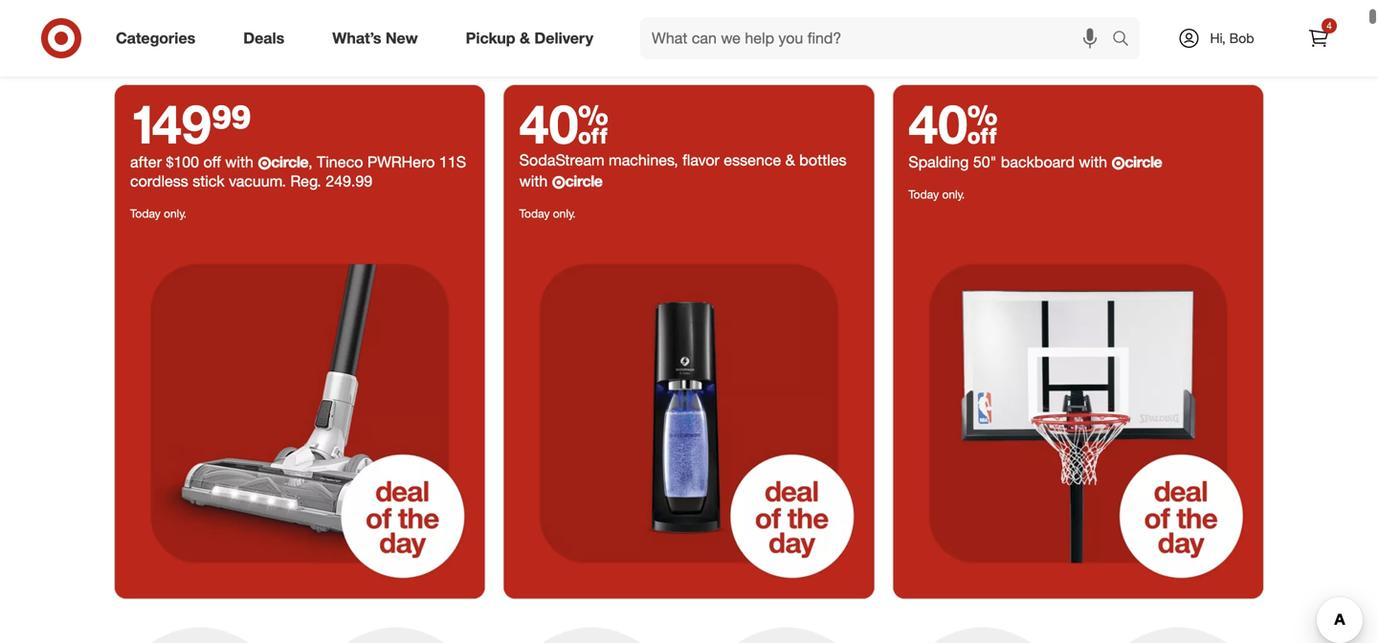 Task type: describe. For each thing, give the bounding box(es) containing it.
hi, bob
[[1211, 30, 1255, 46]]

What can we help you find? suggestions appear below search field
[[641, 17, 1118, 59]]

pickup & delivery link
[[450, 17, 618, 59]]

with for off
[[225, 153, 254, 172]]

4
[[1327, 20, 1333, 32]]

off
[[203, 153, 221, 172]]

50"
[[974, 153, 997, 172]]

& inside sodastream machines, flavor essence & bottles with
[[786, 151, 796, 170]]

only. for spalding
[[943, 187, 965, 202]]

, tineco pwrhero 11s cordless stick vacuum. reg. 249.99
[[130, 153, 466, 191]]

essence
[[724, 151, 782, 170]]

reg.
[[291, 172, 322, 191]]

search
[[1104, 31, 1150, 49]]

deals link
[[227, 17, 309, 59]]

after $100 off with
[[130, 153, 258, 172]]

tineco
[[317, 153, 363, 172]]

spalding
[[909, 153, 970, 172]]

today only. for after $100 off with
[[130, 207, 187, 221]]

circle for sodastream machines, flavor essence & bottles with
[[566, 172, 603, 191]]

40 for spalding
[[909, 91, 999, 156]]

& inside pickup & delivery link
[[520, 29, 530, 47]]

categories link
[[100, 17, 220, 59]]

today for sodastream machines, flavor essence & bottles with
[[520, 207, 550, 221]]

what's
[[333, 29, 382, 47]]

what's new
[[333, 29, 418, 47]]

today only. for sodastream machines, flavor essence & bottles with
[[520, 207, 576, 221]]

today for after $100 off with
[[130, 207, 161, 221]]

target deal of the day image for sodastream machines, flavor essence & bottles with
[[504, 229, 875, 599]]

sodastream
[[520, 151, 605, 170]]

flavor
[[683, 151, 720, 170]]

only. for sodastream
[[553, 207, 576, 221]]

vacuum.
[[229, 172, 286, 191]]

149 99
[[130, 91, 252, 156]]

with inside sodastream machines, flavor essence & bottles with
[[520, 172, 548, 191]]

pickup & delivery
[[466, 29, 594, 47]]



Task type: locate. For each thing, give the bounding box(es) containing it.
target deal of the day image for after $100 off with
[[115, 229, 485, 599]]

40 down delivery
[[520, 91, 609, 156]]

with
[[225, 153, 254, 172], [1080, 153, 1108, 172], [520, 172, 548, 191]]

40 for sodastream
[[520, 91, 609, 156]]

0 vertical spatial &
[[520, 29, 530, 47]]

hi,
[[1211, 30, 1226, 46]]

1 horizontal spatial circle
[[566, 172, 603, 191]]

bottles
[[800, 151, 847, 170]]

today only.
[[909, 187, 965, 202], [130, 207, 187, 221], [520, 207, 576, 221]]

249.99
[[326, 172, 373, 191]]

1 horizontal spatial 40
[[909, 91, 999, 156]]

2 horizontal spatial with
[[1080, 153, 1108, 172]]

,
[[308, 153, 313, 172]]

&
[[520, 29, 530, 47], [786, 151, 796, 170]]

today
[[909, 187, 940, 202], [130, 207, 161, 221], [520, 207, 550, 221]]

pwrhero
[[368, 153, 435, 172]]

2 horizontal spatial today
[[909, 187, 940, 202]]

circle
[[271, 153, 308, 172], [1125, 153, 1163, 172], [566, 172, 603, 191]]

today only. down spalding
[[909, 187, 965, 202]]

categories
[[116, 29, 196, 47]]

bob
[[1230, 30, 1255, 46]]

2 horizontal spatial today only.
[[909, 187, 965, 202]]

& right pickup
[[520, 29, 530, 47]]

new
[[386, 29, 418, 47]]

today down cordless
[[130, 207, 161, 221]]

2 horizontal spatial circle
[[1125, 153, 1163, 172]]

11s
[[439, 153, 466, 172]]

1 horizontal spatial &
[[786, 151, 796, 170]]

today only. for spalding 50" backboard with
[[909, 187, 965, 202]]

149
[[130, 91, 211, 156]]

2 40 from the left
[[909, 91, 999, 156]]

machines,
[[609, 151, 679, 170]]

& left bottles
[[786, 151, 796, 170]]

99
[[211, 91, 252, 156]]

40
[[520, 91, 609, 156], [909, 91, 999, 156]]

target deal of the day image for spalding 50" backboard with
[[894, 229, 1264, 599]]

after
[[130, 153, 162, 172]]

0 horizontal spatial today only.
[[130, 207, 187, 221]]

0 horizontal spatial today
[[130, 207, 161, 221]]

1 vertical spatial &
[[786, 151, 796, 170]]

1 horizontal spatial today only.
[[520, 207, 576, 221]]

with down "sodastream"
[[520, 172, 548, 191]]

0 horizontal spatial 40
[[520, 91, 609, 156]]

with for backboard
[[1080, 153, 1108, 172]]

$100
[[166, 153, 199, 172]]

today only. down cordless
[[130, 207, 187, 221]]

today down "sodastream"
[[520, 207, 550, 221]]

stick
[[193, 172, 225, 191]]

only. down spalding
[[943, 187, 965, 202]]

cordless
[[130, 172, 188, 191]]

0 horizontal spatial circle
[[271, 153, 308, 172]]

search button
[[1104, 17, 1150, 63]]

40 left the backboard
[[909, 91, 999, 156]]

0 horizontal spatial only.
[[164, 207, 187, 221]]

today down spalding
[[909, 187, 940, 202]]

with right the backboard
[[1080, 153, 1108, 172]]

only. down cordless
[[164, 207, 187, 221]]

1 horizontal spatial only.
[[553, 207, 576, 221]]

0 horizontal spatial with
[[225, 153, 254, 172]]

2 horizontal spatial only.
[[943, 187, 965, 202]]

0 horizontal spatial &
[[520, 29, 530, 47]]

today for spalding 50" backboard with
[[909, 187, 940, 202]]

1 horizontal spatial with
[[520, 172, 548, 191]]

circle for spalding 50" backboard with
[[1125, 153, 1163, 172]]

only.
[[943, 187, 965, 202], [164, 207, 187, 221], [553, 207, 576, 221]]

deals
[[243, 29, 285, 47]]

circle for after $100 off with
[[271, 153, 308, 172]]

what's new link
[[316, 17, 442, 59]]

sodastream machines, flavor essence & bottles with
[[520, 151, 847, 191]]

pickup
[[466, 29, 516, 47]]

today only. down "sodastream"
[[520, 207, 576, 221]]

only. down "sodastream"
[[553, 207, 576, 221]]

only. for after
[[164, 207, 187, 221]]

1 40 from the left
[[520, 91, 609, 156]]

target deal of the day image
[[115, 0, 1264, 66], [894, 229, 1264, 599], [115, 229, 485, 599], [504, 229, 875, 599]]

delivery
[[535, 29, 594, 47]]

with up the vacuum.
[[225, 153, 254, 172]]

backboard
[[1002, 153, 1075, 172]]

spalding 50" backboard with
[[909, 153, 1112, 172]]

1 horizontal spatial today
[[520, 207, 550, 221]]

4 link
[[1299, 17, 1341, 59]]



Task type: vqa. For each thing, say whether or not it's contained in the screenshot.
What's New
yes



